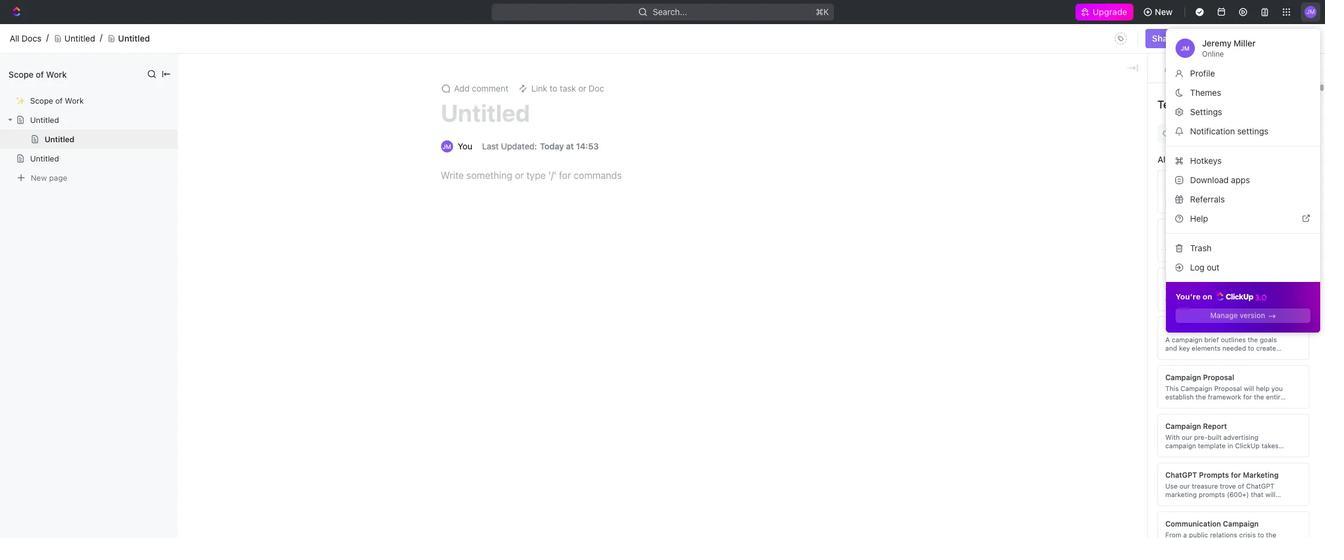 Task type: locate. For each thing, give the bounding box(es) containing it.
so
[[1166, 458, 1173, 466]]

favorites button
[[5, 71, 46, 86]]

0 vertical spatial jm
[[1307, 8, 1315, 15]]

1 vertical spatial you
[[1175, 458, 1186, 466]]

you right do
[[548, 28, 563, 38]]

to down clickup
[[1248, 450, 1255, 458]]

0 vertical spatial you
[[548, 28, 563, 38]]

search docs button
[[1191, 47, 1266, 66]]

time
[[1252, 458, 1266, 466]]

you're
[[1176, 292, 1201, 301]]

brand
[[1166, 178, 1187, 187], [1166, 226, 1187, 235], [1166, 275, 1187, 284]]

ago down 28 mins ago
[[1136, 299, 1151, 309]]

help
[[1190, 213, 1208, 224]]

on right you're
[[1203, 292, 1213, 301]]

1 vertical spatial on
[[1268, 458, 1276, 466]]

ago for 31 mins ago
[[1136, 255, 1151, 266]]

care
[[1166, 450, 1179, 458]]

jm inside dropdown button
[[1307, 8, 1315, 15]]

5 row from the top
[[195, 401, 1311, 423]]

2 vertical spatial ago
[[1136, 299, 1151, 309]]

0 vertical spatial mins
[[1116, 255, 1134, 266]]

have
[[1207, 458, 1222, 466]]

0 horizontal spatial on
[[1203, 292, 1213, 301]]

2 horizontal spatial of
[[1181, 450, 1188, 458]]

on down 'monitor,'
[[1268, 458, 1276, 466]]

themes
[[1190, 87, 1222, 98]]

upgrade link
[[1076, 4, 1134, 20]]

new for new
[[1155, 7, 1173, 17]]

0 vertical spatial work
[[46, 69, 67, 79]]

1 vertical spatial new
[[31, 173, 47, 182]]

3 brand from the top
[[1166, 275, 1187, 284]]

campaign left 'proposal'
[[1166, 373, 1201, 382]]

choosing
[[1190, 450, 1218, 458]]

cell
[[195, 250, 208, 271], [208, 250, 740, 271], [740, 250, 861, 271], [861, 250, 1001, 271], [1001, 250, 1097, 271], [1290, 250, 1311, 271], [195, 271, 208, 293], [208, 271, 740, 293], [740, 271, 861, 293], [861, 271, 1001, 293], [1001, 271, 1097, 293], [195, 293, 208, 315], [208, 293, 740, 315], [740, 293, 861, 315], [861, 293, 1001, 315], [1001, 293, 1097, 315], [195, 315, 208, 336], [208, 315, 740, 336], [740, 315, 861, 336], [861, 315, 1001, 336], [1001, 315, 1097, 336], [1097, 315, 1193, 336], [195, 336, 208, 358], [208, 336, 740, 358], [740, 336, 861, 358], [861, 336, 1001, 358], [1001, 336, 1097, 358], [1097, 336, 1193, 358], [195, 358, 208, 380], [208, 358, 740, 380], [740, 358, 861, 380], [861, 358, 1001, 380], [1001, 358, 1097, 380], [1097, 358, 1193, 380], [195, 380, 208, 401], [208, 380, 740, 401], [740, 380, 861, 401], [861, 380, 1001, 401], [1001, 380, 1097, 401], [1097, 380, 1193, 401], [1290, 380, 1311, 401], [195, 401, 208, 423], [208, 401, 740, 423], [740, 401, 861, 423], [861, 401, 1001, 423], [1001, 401, 1097, 423], [1097, 401, 1193, 423], [195, 423, 208, 445], [208, 423, 740, 445], [740, 423, 861, 445], [861, 423, 1001, 445], [1001, 423, 1097, 445], [1097, 423, 1193, 445], [1290, 423, 1311, 445], [195, 445, 208, 467], [208, 445, 740, 467], [740, 445, 861, 467], [861, 445, 1001, 467], [1001, 445, 1097, 467], [1097, 445, 1193, 467], [195, 467, 208, 488], [208, 467, 740, 488], [740, 467, 861, 488], [861, 467, 1001, 488], [1001, 467, 1097, 488], [1097, 467, 1193, 488], [1290, 467, 1311, 488], [195, 488, 208, 510], [208, 488, 740, 510], [740, 488, 861, 510], [861, 488, 1001, 510], [1001, 488, 1097, 510], [1097, 488, 1193, 510]]

guide
[[1209, 275, 1230, 284]]

do
[[535, 28, 546, 38]]

9 row from the top
[[195, 488, 1311, 510]]

mins right 28
[[1117, 277, 1135, 287]]

all for all templates
[[1158, 154, 1168, 164]]

campaign up "our"
[[1166, 422, 1201, 431]]

communication
[[1166, 519, 1221, 528]]

ago for 28 mins ago
[[1138, 277, 1152, 287]]

column header
[[195, 230, 208, 250], [208, 230, 740, 250], [740, 230, 861, 250], [861, 230, 1001, 250], [1001, 230, 1097, 250]]

row
[[195, 315, 1311, 336], [195, 336, 1311, 358], [195, 358, 1311, 380], [195, 380, 1311, 401], [195, 401, 1311, 423], [195, 423, 1311, 445], [195, 445, 1311, 467], [195, 467, 1311, 488], [195, 488, 1311, 510]]

mins right 10
[[1116, 299, 1134, 309]]

docs inside "button"
[[1238, 51, 1258, 61]]

1 vertical spatial scope
[[30, 96, 53, 105]]

1 vertical spatial of
[[55, 96, 63, 105]]

0 horizontal spatial jm
[[1181, 45, 1190, 52]]

sharing row
[[195, 230, 1311, 250]]

ago inside row
[[1138, 277, 1152, 287]]

to down 'the'
[[1223, 458, 1230, 466]]

1 column header from the left
[[195, 230, 208, 250]]

jm
[[1307, 8, 1315, 15], [1181, 45, 1190, 52]]

you're on
[[1176, 292, 1215, 301]]

1 brand from the top
[[1166, 178, 1187, 187]]

1 horizontal spatial all
[[1158, 154, 1168, 164]]

7 row from the top
[[195, 445, 1311, 467]]

of down all docs link
[[36, 69, 44, 79]]

work right favorites at top left
[[46, 69, 67, 79]]

brand left book
[[1166, 178, 1187, 187]]

manage version
[[1211, 311, 1266, 320]]

mins right 31
[[1116, 255, 1134, 266]]

0 vertical spatial new
[[1155, 7, 1173, 17]]

1 horizontal spatial new
[[1155, 7, 1173, 17]]

all
[[537, 101, 545, 110]]

advertising
[[1224, 433, 1259, 441]]

0 vertical spatial brand
[[1166, 178, 1187, 187]]

0 horizontal spatial of
[[36, 69, 44, 79]]

tree
[[5, 108, 169, 538]]

0 vertical spatial on
[[1203, 292, 1213, 301]]

2 vertical spatial of
[[1181, 450, 1188, 458]]

1 vertical spatial ago
[[1138, 277, 1152, 287]]

campaign for campaign brief
[[1166, 324, 1201, 333]]

14:53
[[576, 141, 599, 151]]

scope of work up team space
[[30, 96, 84, 105]]

1 vertical spatial all
[[1158, 154, 1168, 164]]

0 vertical spatial ago
[[1136, 255, 1151, 266]]

see
[[522, 101, 535, 110]]

0 horizontal spatial new
[[31, 173, 47, 182]]

1 vertical spatial mins
[[1117, 277, 1135, 287]]

2 horizontal spatial to
[[1248, 450, 1255, 458]]

you right so
[[1175, 458, 1186, 466]]

mins inside row
[[1117, 277, 1135, 287]]

new inside button
[[1155, 7, 1173, 17]]

chatgpt
[[1166, 470, 1197, 479]]

space
[[52, 133, 76, 143]]

sidebar navigation
[[0, 42, 180, 538]]

scope
[[8, 69, 34, 79], [30, 96, 53, 105]]

10 mins ago
[[1104, 299, 1151, 309]]

campaign brief
[[1166, 324, 1220, 333]]

it.
[[1278, 458, 1284, 466]]

share
[[1152, 33, 1176, 43]]

campaign left 'brief'
[[1166, 324, 1201, 333]]

2 column header from the left
[[208, 230, 740, 250]]

settings button
[[1171, 102, 1316, 122]]

scope of work up spaces
[[8, 69, 67, 79]]

don't
[[1188, 458, 1205, 466]]

1 vertical spatial jm
[[1181, 45, 1190, 52]]

help button
[[1171, 209, 1316, 228]]

table
[[195, 230, 1311, 510]]

brand down search by name... text box
[[1166, 226, 1187, 235]]

search
[[1208, 51, 1236, 61]]

0 horizontal spatial docs
[[22, 33, 42, 43]]

10
[[1104, 299, 1113, 309]]

ago up 28 mins ago
[[1136, 255, 1151, 266]]

waste
[[1232, 458, 1250, 466]]

of
[[36, 69, 44, 79], [55, 96, 63, 105], [1181, 450, 1188, 458]]

new page
[[31, 173, 67, 182]]

on
[[1203, 292, 1213, 301], [1268, 458, 1276, 466]]

all
[[10, 33, 19, 43], [1158, 154, 1168, 164]]

campaign inside campaign report with our pre-built advertising campaign template in clickup takes care of choosing the kpis to monitor, so you don't have to waste time on it.
[[1166, 422, 1201, 431]]

search docs
[[1208, 51, 1258, 61]]

untitled
[[64, 33, 95, 43], [118, 33, 150, 43], [441, 98, 530, 127], [30, 115, 59, 125], [45, 134, 74, 144], [30, 154, 59, 163]]

version
[[1240, 311, 1266, 320]]

see all
[[522, 101, 545, 110]]

0 horizontal spatial all
[[10, 33, 19, 43]]

all left templates
[[1158, 154, 1168, 164]]

brand style guide
[[1166, 275, 1230, 284]]

all docs link
[[10, 33, 42, 44]]

2 vertical spatial brand
[[1166, 275, 1187, 284]]

add comment
[[454, 83, 509, 93]]

campaign right communication at right bottom
[[1223, 519, 1259, 528]]

mins for 10
[[1116, 299, 1134, 309]]

referrals button
[[1171, 190, 1316, 209]]

all up favorites at top left
[[10, 33, 19, 43]]

4 row from the top
[[195, 380, 1311, 401]]

to right want
[[586, 28, 595, 38]]

work up space
[[65, 96, 84, 105]]

3 column header from the left
[[740, 230, 861, 250]]

new left page
[[31, 173, 47, 182]]

1 horizontal spatial of
[[55, 96, 63, 105]]

new up share
[[1155, 7, 1173, 17]]

3 row from the top
[[195, 358, 1311, 380]]

1 horizontal spatial you
[[1175, 458, 1186, 466]]

1 vertical spatial brand
[[1166, 226, 1187, 235]]

1 horizontal spatial jm
[[1307, 8, 1315, 15]]

new button
[[1138, 2, 1180, 22]]

28 mins ago row
[[195, 271, 1311, 293]]

log
[[1190, 262, 1205, 272]]

of down campaign
[[1181, 450, 1188, 458]]

tree containing team space
[[5, 108, 169, 538]]

our
[[1182, 433, 1193, 441]]

page
[[49, 173, 67, 182]]

ago up 10 mins ago
[[1138, 277, 1152, 287]]

2 horizontal spatial docs
[[1238, 51, 1258, 61]]

2 vertical spatial to
[[1223, 458, 1230, 466]]

you inside campaign report with our pre-built advertising campaign template in clickup takes care of choosing the kpis to monitor, so you don't have to waste time on it.
[[1175, 458, 1186, 466]]

0 vertical spatial to
[[586, 28, 595, 38]]

campaign
[[1166, 324, 1201, 333], [1166, 373, 1201, 382], [1166, 422, 1201, 431], [1223, 519, 1259, 528]]

at
[[566, 141, 574, 151]]

docs
[[22, 33, 42, 43], [202, 51, 222, 61], [1238, 51, 1258, 61]]

mins for 28
[[1117, 277, 1135, 287]]

scope down favorites button
[[30, 96, 53, 105]]

1 horizontal spatial docs
[[202, 51, 222, 61]]

of right spaces
[[55, 96, 63, 105]]

on inside campaign report with our pre-built advertising campaign template in clickup takes care of choosing the kpis to monitor, so you don't have to waste time on it.
[[1268, 458, 1276, 466]]

1 horizontal spatial on
[[1268, 458, 1276, 466]]

last
[[482, 141, 499, 151]]

0 vertical spatial all
[[10, 33, 19, 43]]

brand up you're
[[1166, 275, 1187, 284]]

new
[[1155, 7, 1173, 17], [31, 173, 47, 182]]

profile
[[1190, 68, 1215, 78]]

5 column header from the left
[[1001, 230, 1097, 250]]

1 horizontal spatial to
[[1223, 458, 1230, 466]]

0 vertical spatial scope
[[8, 69, 34, 79]]

notification settings
[[1190, 126, 1269, 136]]

docs for search docs
[[1238, 51, 1258, 61]]

new for new page
[[31, 173, 47, 182]]

2 brand from the top
[[1166, 226, 1187, 235]]

scope up spaces
[[8, 69, 34, 79]]

download
[[1190, 175, 1229, 185]]

table containing 31 mins ago
[[195, 230, 1311, 510]]

built
[[1208, 433, 1222, 441]]

hotkeys button
[[1171, 151, 1316, 171]]

jeremy
[[1203, 38, 1232, 48]]

2 vertical spatial mins
[[1116, 299, 1134, 309]]



Task type: vqa. For each thing, say whether or not it's contained in the screenshot.
Task
no



Task type: describe. For each thing, give the bounding box(es) containing it.
team space link
[[29, 129, 166, 148]]

2 row from the top
[[195, 336, 1311, 358]]

1 row from the top
[[195, 315, 1311, 336]]

brand book
[[1166, 178, 1207, 187]]

0 vertical spatial scope of work
[[8, 69, 67, 79]]

1 vertical spatial to
[[1248, 450, 1255, 458]]

enable
[[597, 28, 623, 38]]

templates
[[1170, 154, 1210, 164]]

settings
[[1238, 126, 1269, 136]]

1 vertical spatial work
[[65, 96, 84, 105]]

⌘k
[[816, 7, 829, 17]]

guidelines
[[1189, 226, 1226, 235]]

apps
[[1231, 175, 1250, 185]]

0 horizontal spatial you
[[548, 28, 563, 38]]

browser
[[626, 28, 658, 38]]

prompts
[[1199, 470, 1229, 479]]

chatgpt prompts for marketing
[[1166, 470, 1279, 479]]

enable
[[722, 28, 749, 38]]

campaign proposal
[[1166, 373, 1235, 382]]

trash button
[[1171, 239, 1316, 258]]

communication campaign
[[1166, 519, 1259, 528]]

style
[[1189, 275, 1207, 284]]

Search... text field
[[1165, 125, 1271, 143]]

projects link
[[36, 149, 135, 169]]

ago for 10 mins ago
[[1136, 299, 1151, 309]]

kpis
[[1232, 450, 1246, 458]]

for
[[1231, 470, 1241, 479]]

4 column header from the left
[[861, 230, 1001, 250]]

miller
[[1234, 38, 1256, 48]]

see all button
[[517, 99, 550, 113]]

of inside campaign report with our pre-built advertising campaign template in clickup takes care of choosing the kpis to monitor, so you don't have to waste time on it.
[[1181, 450, 1188, 458]]

team space, , element
[[11, 133, 23, 145]]

report
[[1203, 422, 1227, 431]]

projects
[[36, 154, 68, 164]]

do you want to enable browser notifications? enable hide this
[[535, 28, 791, 38]]

today
[[540, 141, 564, 151]]

jm button
[[1301, 2, 1321, 22]]

1 vertical spatial scope of work
[[30, 96, 84, 105]]

monitor,
[[1257, 450, 1282, 458]]

themes button
[[1171, 83, 1316, 102]]

31 mins ago
[[1104, 255, 1151, 266]]

jeremy miller online
[[1203, 38, 1256, 58]]

settings
[[1190, 107, 1223, 117]]

download apps
[[1190, 175, 1250, 185]]

tree inside sidebar navigation
[[5, 108, 169, 538]]

in
[[1228, 442, 1234, 449]]

mins for 31
[[1116, 255, 1134, 266]]

this
[[776, 28, 791, 38]]

profile button
[[1171, 64, 1316, 83]]

campaign for campaign report with our pre-built advertising campaign template in clickup takes care of choosing the kpis to monitor, so you don't have to waste time on it.
[[1166, 422, 1201, 431]]

campaign report with our pre-built advertising campaign template in clickup takes care of choosing the kpis to monitor, so you don't have to waste time on it.
[[1166, 422, 1284, 466]]

all templates
[[1158, 154, 1210, 164]]

28
[[1104, 277, 1115, 287]]

docs for all docs
[[22, 33, 42, 43]]

all docs
[[10, 33, 42, 43]]

referrals
[[1190, 194, 1225, 204]]

6 row from the top
[[195, 423, 1311, 445]]

31
[[1104, 255, 1113, 266]]

31 mins ago row
[[195, 250, 1311, 271]]

Search by name... text field
[[1119, 207, 1271, 225]]

all for all docs
[[10, 33, 19, 43]]

favorites
[[10, 74, 41, 83]]

with
[[1166, 433, 1180, 441]]

download apps button
[[1171, 171, 1316, 190]]

team
[[29, 133, 50, 143]]

log out
[[1190, 262, 1220, 272]]

campaign
[[1166, 442, 1196, 449]]

last updated: today at 14:53
[[482, 141, 599, 151]]

28 mins ago
[[1104, 277, 1152, 287]]

brief
[[1203, 324, 1220, 333]]

brand for brand style guide
[[1166, 275, 1187, 284]]

campaign for campaign proposal
[[1166, 373, 1201, 382]]

10 mins ago row
[[195, 293, 1311, 315]]

hotkeys
[[1190, 155, 1222, 166]]

upgrade
[[1093, 7, 1128, 17]]

add
[[454, 83, 470, 93]]

comment
[[472, 83, 509, 93]]

notification
[[1190, 126, 1235, 136]]

trash
[[1190, 243, 1212, 253]]

brand guidelines
[[1166, 226, 1226, 235]]

templates
[[1158, 98, 1209, 111]]

clickup
[[1235, 442, 1260, 449]]

spaces
[[10, 94, 35, 103]]

sharing
[[1201, 235, 1227, 244]]

0 vertical spatial of
[[36, 69, 44, 79]]

proposal
[[1203, 373, 1235, 382]]

search...
[[653, 7, 687, 17]]

manage
[[1211, 311, 1238, 320]]

brand for brand book
[[1166, 178, 1187, 187]]

template
[[1198, 442, 1226, 449]]

brand for brand guidelines
[[1166, 226, 1187, 235]]

8 row from the top
[[195, 467, 1311, 488]]

0 horizontal spatial to
[[586, 28, 595, 38]]

team space
[[29, 133, 76, 143]]

marketing
[[1243, 470, 1279, 479]]

book
[[1189, 178, 1207, 187]]



